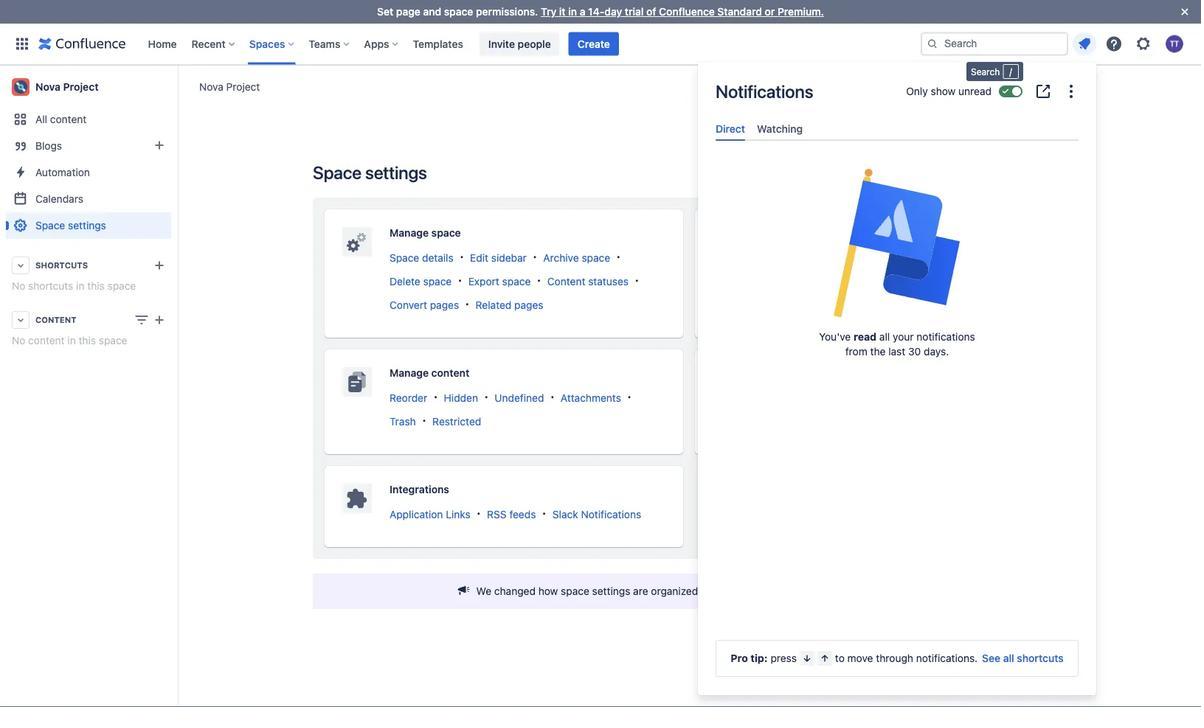 Task type: vqa. For each thing, say whether or not it's contained in the screenshot.
the leftmost epic
no



Task type: locate. For each thing, give the bounding box(es) containing it.
manage up reorder
[[390, 367, 429, 379]]

delete
[[390, 275, 421, 287]]

confluence image
[[38, 35, 126, 53], [38, 35, 126, 53]]

0 vertical spatial content
[[50, 113, 87, 125]]

project up all content link
[[63, 81, 99, 93]]

1 horizontal spatial links
[[874, 252, 899, 264]]

related pages link
[[476, 299, 544, 311]]

0 horizontal spatial space settings
[[35, 220, 106, 232]]

move
[[848, 653, 873, 665]]

arrow up image
[[819, 653, 831, 665]]

space right how at the left bottom
[[561, 586, 590, 598]]

2 manage from the top
[[390, 367, 429, 379]]

0 vertical spatial no
[[12, 280, 25, 292]]

1 vertical spatial content
[[28, 335, 65, 347]]

public links new
[[842, 252, 924, 264]]

0 vertical spatial all
[[880, 331, 890, 343]]

1 vertical spatial all
[[1004, 653, 1015, 665]]

content up hidden link
[[432, 367, 470, 379]]

content for no
[[28, 335, 65, 347]]

this
[[87, 280, 105, 292], [79, 335, 96, 347]]

space settings
[[313, 162, 427, 183], [35, 220, 106, 232]]

you've read
[[819, 331, 877, 343]]

help icon image
[[1106, 35, 1123, 53]]

0 horizontal spatial shortcuts
[[28, 280, 73, 292]]

1 horizontal spatial nova
[[199, 80, 223, 93]]

slack notifications
[[553, 508, 641, 521]]

create a page image
[[151, 311, 168, 329]]

home link
[[144, 32, 181, 56]]

1 horizontal spatial project
[[226, 80, 260, 93]]

nova project link up all content link
[[6, 72, 171, 102]]

trash link
[[390, 415, 416, 428]]

links
[[874, 252, 899, 264], [446, 508, 471, 521]]

arrow down image
[[801, 653, 813, 665]]

pages
[[430, 299, 459, 311], [514, 299, 544, 311]]

pages right related
[[514, 299, 544, 311]]

organized.
[[651, 586, 701, 598]]

0 horizontal spatial content
[[35, 315, 76, 325]]

2 vertical spatial in
[[67, 335, 76, 347]]

shortcuts
[[28, 280, 73, 292], [1017, 653, 1064, 665]]

all up the on the right of page
[[880, 331, 890, 343]]

archive space link
[[543, 252, 610, 264]]

application
[[390, 508, 443, 521]]

settings left are
[[592, 586, 631, 598]]

2 no from the top
[[12, 335, 25, 347]]

tab list inside 'notifications' dialog
[[710, 117, 1085, 141]]

content down archive
[[547, 275, 586, 287]]

teams
[[309, 38, 341, 50]]

search image
[[927, 38, 939, 50]]

1 horizontal spatial shortcuts
[[1017, 653, 1064, 665]]

this down content dropdown button
[[79, 335, 96, 347]]

change view image
[[133, 311, 151, 329]]

no shortcuts in this space
[[12, 280, 136, 292]]

content inside dropdown button
[[35, 315, 76, 325]]

content statuses link
[[547, 275, 629, 287]]

content for content
[[35, 315, 76, 325]]

space down shortcuts dropdown button
[[107, 280, 136, 292]]

shortcuts inside space element
[[28, 280, 73, 292]]

invite
[[488, 38, 515, 50]]

all inside all your notifications from the last 30 days.
[[880, 331, 890, 343]]

global element
[[9, 23, 918, 65]]

restricted link
[[433, 415, 481, 428]]

links left new
[[874, 252, 899, 264]]

you've
[[819, 331, 851, 343]]

0 horizontal spatial nova
[[35, 81, 61, 93]]

notifications dialog
[[698, 62, 1097, 696]]

settings
[[365, 162, 427, 183], [68, 220, 106, 232], [592, 586, 631, 598]]

this for shortcuts
[[87, 280, 105, 292]]

0 horizontal spatial pages
[[430, 299, 459, 311]]

tab list containing direct
[[710, 117, 1085, 141]]

settings up manage space
[[365, 162, 427, 183]]

nova project up all content
[[35, 81, 99, 93]]

1 horizontal spatial nova project link
[[199, 79, 260, 94]]

hidden link
[[444, 392, 478, 404]]

0 vertical spatial space settings
[[313, 162, 427, 183]]

in left a
[[568, 6, 577, 18]]

delete space
[[390, 275, 452, 287]]

2 nova from the left
[[35, 81, 61, 93]]

unread
[[959, 85, 992, 97]]

0 horizontal spatial nova project
[[35, 81, 99, 93]]

1 horizontal spatial all
[[1004, 653, 1015, 665]]

0 horizontal spatial project
[[63, 81, 99, 93]]

0 horizontal spatial in
[[67, 335, 76, 347]]

settings icon image
[[1135, 35, 1153, 53]]

export space link
[[468, 275, 531, 287]]

integrations
[[390, 484, 449, 496]]

1 vertical spatial no
[[12, 335, 25, 347]]

1 vertical spatial content
[[35, 315, 76, 325]]

in
[[568, 6, 577, 18], [76, 280, 84, 292], [67, 335, 76, 347]]

shortcuts button
[[6, 252, 171, 279]]

1 horizontal spatial pages
[[514, 299, 544, 311]]

settings down calendars link
[[68, 220, 106, 232]]

project down spaces
[[226, 80, 260, 93]]

pages down the delete space
[[430, 299, 459, 311]]

edit sidebar
[[470, 252, 527, 264]]

notifications inside dialog
[[716, 81, 814, 102]]

your
[[893, 331, 914, 343]]

1 nova project from the left
[[199, 80, 260, 93]]

a
[[580, 6, 586, 18]]

rss
[[487, 508, 507, 521]]

1 horizontal spatial space settings
[[313, 162, 427, 183]]

space settings link
[[6, 213, 171, 239]]

1 vertical spatial this
[[79, 335, 96, 347]]

content statuses
[[547, 275, 629, 287]]

1 vertical spatial shortcuts
[[1017, 653, 1064, 665]]

trash
[[390, 415, 416, 428]]

delete space link
[[390, 275, 452, 287]]

direct tab panel
[[710, 141, 1085, 154]]

are
[[633, 586, 648, 598]]

/
[[1010, 66, 1013, 77]]

apps button
[[360, 32, 404, 56]]

1 vertical spatial in
[[76, 280, 84, 292]]

sidebar
[[491, 252, 527, 264]]

pro
[[731, 653, 748, 665]]

related pages
[[476, 299, 544, 311]]

public links link
[[842, 252, 899, 264]]

0 vertical spatial in
[[568, 6, 577, 18]]

in down shortcuts dropdown button
[[76, 280, 84, 292]]

2 vertical spatial content
[[432, 367, 470, 379]]

1 horizontal spatial content
[[547, 275, 586, 287]]

1 pages from the left
[[430, 299, 459, 311]]

collapse sidebar image
[[161, 72, 193, 102]]

1 manage from the top
[[390, 227, 429, 239]]

manage
[[390, 227, 429, 239], [390, 367, 429, 379]]

your profile and preferences image
[[1166, 35, 1184, 53]]

no for no shortcuts in this space
[[12, 280, 25, 292]]

space inside 'link'
[[35, 220, 65, 232]]

1 no from the top
[[12, 280, 25, 292]]

1 vertical spatial settings
[[68, 220, 106, 232]]

home
[[148, 38, 177, 50]]

1 horizontal spatial nova project
[[199, 80, 260, 93]]

1 vertical spatial notifications
[[581, 508, 641, 521]]

in down content dropdown button
[[67, 335, 76, 347]]

manage up space details link
[[390, 227, 429, 239]]

0 horizontal spatial links
[[446, 508, 471, 521]]

2 pages from the left
[[514, 299, 544, 311]]

nova up all at the top of the page
[[35, 81, 61, 93]]

press
[[771, 653, 797, 665]]

notifications right slack in the left of the page
[[581, 508, 641, 521]]

2 project from the left
[[63, 81, 99, 93]]

tab list
[[710, 117, 1085, 141]]

no down content dropdown button
[[12, 335, 25, 347]]

invite people
[[488, 38, 551, 50]]

content for all
[[50, 113, 87, 125]]

know
[[736, 586, 761, 598]]

from
[[846, 346, 868, 358]]

templates
[[413, 38, 463, 50]]

this down shortcuts dropdown button
[[87, 280, 105, 292]]

undefined
[[495, 392, 544, 404]]

0 vertical spatial notifications
[[716, 81, 814, 102]]

through
[[876, 653, 914, 665]]

nova right collapse sidebar icon on the left of page
[[199, 80, 223, 93]]

1 project from the left
[[226, 80, 260, 93]]

space settings inside 'link'
[[35, 220, 106, 232]]

notifications up watching
[[716, 81, 814, 102]]

rss feeds link
[[487, 508, 536, 521]]

this for content
[[79, 335, 96, 347]]

content right all at the top of the page
[[50, 113, 87, 125]]

shortcuts
[[35, 261, 88, 270]]

content button
[[6, 307, 171, 334]]

close image
[[1176, 3, 1194, 21]]

1 vertical spatial manage
[[390, 367, 429, 379]]

30
[[908, 346, 921, 358]]

project inside space element
[[63, 81, 99, 93]]

1 horizontal spatial settings
[[365, 162, 427, 183]]

1 horizontal spatial notifications
[[716, 81, 814, 102]]

content
[[50, 113, 87, 125], [28, 335, 65, 347], [432, 367, 470, 379]]

how
[[539, 586, 558, 598]]

blogs link
[[6, 133, 171, 159]]

1 horizontal spatial in
[[76, 280, 84, 292]]

no down shortcuts dropdown button
[[12, 280, 25, 292]]

you
[[790, 586, 807, 598]]

2 nova project from the left
[[35, 81, 99, 93]]

notifications.
[[916, 653, 978, 665]]

content up no content in this space
[[35, 315, 76, 325]]

nova project down recent dropdown button
[[199, 80, 260, 93]]

more image
[[1063, 83, 1080, 100]]

templates link
[[409, 32, 468, 56]]

application links
[[390, 508, 471, 521]]

0 vertical spatial content
[[547, 275, 586, 287]]

all right see in the right bottom of the page
[[1004, 653, 1015, 665]]

content down content dropdown button
[[28, 335, 65, 347]]

no for no content in this space
[[12, 335, 25, 347]]

0 horizontal spatial nova project link
[[6, 72, 171, 102]]

permissions
[[793, 227, 853, 239]]

nova project link down recent dropdown button
[[199, 79, 260, 94]]

statuses
[[588, 275, 629, 287]]

0 horizontal spatial settings
[[68, 220, 106, 232]]

search
[[971, 66, 1000, 77]]

2 vertical spatial settings
[[592, 586, 631, 598]]

show
[[931, 85, 956, 97]]

links left rss
[[446, 508, 471, 521]]

links for public
[[874, 252, 899, 264]]

and
[[423, 6, 441, 18]]

appswitcher icon image
[[13, 35, 31, 53]]

set page and space permissions. try it in a 14-day trial of confluence standard or premium.
[[377, 6, 824, 18]]

banner
[[0, 23, 1201, 65]]

0 vertical spatial links
[[874, 252, 899, 264]]

hidden
[[444, 392, 478, 404]]

0 vertical spatial this
[[87, 280, 105, 292]]

shortcuts right see in the right bottom of the page
[[1017, 653, 1064, 665]]

1 vertical spatial space settings
[[35, 220, 106, 232]]

shortcuts down shortcuts
[[28, 280, 73, 292]]

export
[[468, 275, 500, 287]]

1 vertical spatial links
[[446, 508, 471, 521]]

space down details
[[423, 275, 452, 287]]

only show unread
[[906, 85, 992, 97]]

0 vertical spatial manage
[[390, 227, 429, 239]]

0 horizontal spatial all
[[880, 331, 890, 343]]

spaces button
[[245, 32, 300, 56]]

see all shortcuts button
[[982, 652, 1064, 666]]

0 vertical spatial shortcuts
[[28, 280, 73, 292]]



Task type: describe. For each thing, give the bounding box(es) containing it.
slack
[[553, 508, 578, 521]]

we changed how space settings are organized. let us know what you think!
[[476, 586, 836, 598]]

public
[[842, 252, 871, 264]]

1 nova from the left
[[199, 80, 223, 93]]

archive
[[543, 252, 579, 264]]

2 horizontal spatial settings
[[592, 586, 631, 598]]

convert
[[390, 299, 427, 311]]

rss feeds
[[487, 508, 536, 521]]

us
[[722, 586, 733, 598]]

pages for convert pages
[[430, 299, 459, 311]]

changed
[[494, 586, 536, 598]]

all your notifications from the last 30 days.
[[846, 331, 975, 358]]

create link
[[569, 32, 619, 56]]

space up related pages link
[[502, 275, 531, 287]]

apps
[[364, 38, 389, 50]]

edit sidebar link
[[470, 252, 527, 264]]

create a blog image
[[151, 137, 168, 154]]

reorder
[[390, 392, 427, 404]]

to move through notifications.
[[835, 653, 978, 665]]

calendars
[[35, 193, 83, 205]]

space element
[[0, 65, 177, 708]]

watching
[[757, 123, 803, 135]]

attachments link
[[561, 392, 621, 404]]

space up details
[[432, 227, 461, 239]]

archive space
[[543, 252, 610, 264]]

in for no shortcuts in this space
[[76, 280, 84, 292]]

banner containing home
[[0, 23, 1201, 65]]

tip:
[[751, 653, 768, 665]]

or
[[765, 6, 775, 18]]

add shortcut image
[[151, 257, 168, 275]]

all
[[35, 113, 47, 125]]

day
[[605, 6, 622, 18]]

convert pages
[[390, 299, 459, 311]]

links for application
[[446, 508, 471, 521]]

try it in a 14-day trial of confluence standard or premium. link
[[541, 6, 824, 18]]

nova project inside space element
[[35, 81, 99, 93]]

manage for manage space
[[390, 227, 429, 239]]

only
[[906, 85, 928, 97]]

new
[[905, 253, 924, 262]]

standard
[[718, 6, 762, 18]]

content for manage
[[432, 367, 470, 379]]

invite people button
[[480, 32, 560, 56]]

details
[[422, 252, 454, 264]]

feeds
[[510, 508, 536, 521]]

edit
[[470, 252, 489, 264]]

read
[[854, 331, 877, 343]]

in for no content in this space
[[67, 335, 76, 347]]

2 horizontal spatial in
[[568, 6, 577, 18]]

think!
[[810, 586, 836, 598]]

space down content dropdown button
[[99, 335, 127, 347]]

what
[[764, 586, 787, 598]]

all inside button
[[1004, 653, 1015, 665]]

the
[[871, 346, 886, 358]]

all content
[[35, 113, 87, 125]]

content for content statuses
[[547, 275, 586, 287]]

recent
[[192, 38, 226, 50]]

blogs
[[35, 140, 62, 152]]

of
[[647, 6, 656, 18]]

manage for manage content
[[390, 367, 429, 379]]

pages for related pages
[[514, 299, 544, 311]]

space permissions
[[760, 227, 853, 239]]

spaces
[[249, 38, 285, 50]]

open notifications in a new tab image
[[1035, 83, 1052, 100]]

create
[[578, 38, 610, 50]]

to
[[835, 653, 845, 665]]

space up content statuses link
[[582, 252, 610, 264]]

last
[[889, 346, 906, 358]]

direct
[[716, 123, 745, 135]]

calendars link
[[6, 186, 171, 213]]

0 vertical spatial settings
[[365, 162, 427, 183]]

application links link
[[390, 508, 471, 521]]

automation link
[[6, 159, 171, 186]]

restricted
[[433, 415, 481, 428]]

slack notifications link
[[553, 508, 641, 521]]

Search field
[[921, 32, 1069, 56]]

we
[[476, 586, 492, 598]]

export space
[[468, 275, 531, 287]]

space right and
[[444, 6, 473, 18]]

settings inside 'link'
[[68, 220, 106, 232]]

let
[[704, 586, 719, 598]]

attachments
[[561, 392, 621, 404]]

recent button
[[187, 32, 240, 56]]

notification icon image
[[1076, 35, 1094, 53]]

shortcuts inside button
[[1017, 653, 1064, 665]]

related
[[476, 299, 512, 311]]

set
[[377, 6, 394, 18]]

nova inside space element
[[35, 81, 61, 93]]

it
[[559, 6, 566, 18]]

see all shortcuts
[[982, 653, 1064, 665]]

days.
[[924, 346, 949, 358]]

premium.
[[778, 6, 824, 18]]

see
[[982, 653, 1001, 665]]

pro tip: press
[[731, 653, 797, 665]]

reorder link
[[390, 392, 427, 404]]

0 horizontal spatial notifications
[[581, 508, 641, 521]]



